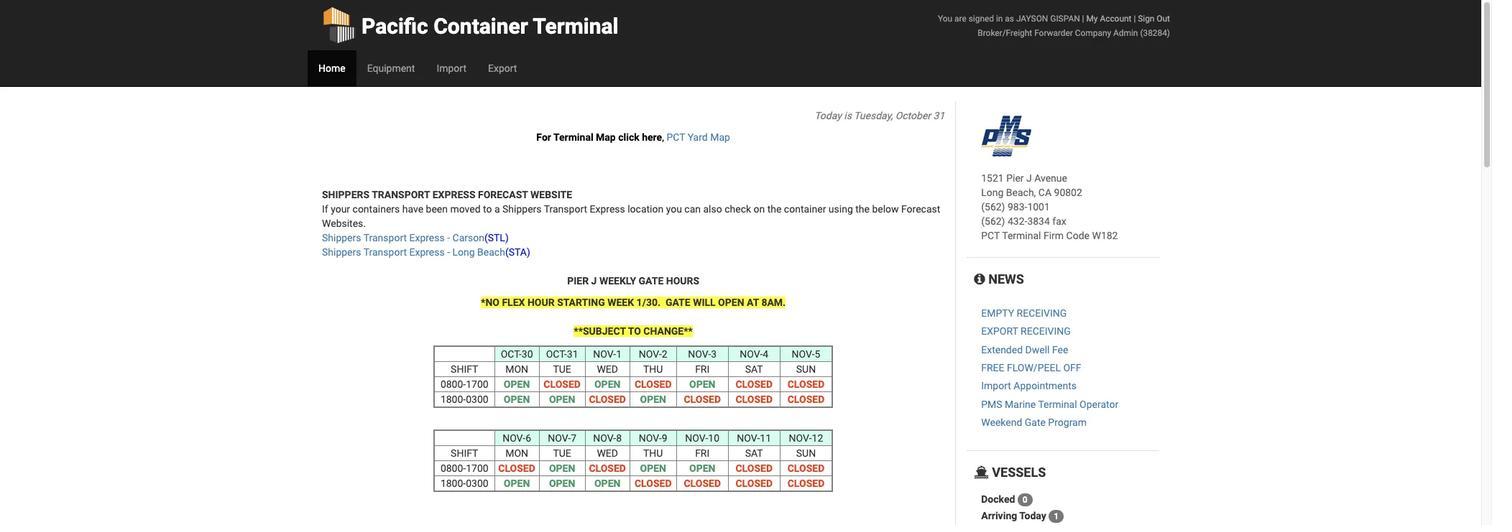 Task type: locate. For each thing, give the bounding box(es) containing it.
ca
[[1038, 187, 1052, 198]]

1 vertical spatial sat
[[745, 448, 763, 459]]

extended
[[981, 344, 1023, 355]]

mon down oct-30
[[505, 364, 528, 375]]

0 horizontal spatial today
[[814, 110, 842, 121]]

terminal inside empty receiving export receiving extended dwell fee free flow/peel off import appointments pms marine terminal operator weekend gate program
[[1038, 399, 1077, 410]]

nov- down **subject
[[593, 349, 616, 360]]

1 shift from the top
[[451, 364, 478, 375]]

2 1700 from the top
[[466, 463, 488, 474]]

1 horizontal spatial oct-
[[546, 349, 567, 360]]

1 down **subject to change**
[[616, 349, 622, 360]]

beach,
[[1006, 187, 1036, 198]]

company
[[1075, 28, 1111, 38]]

| left sign
[[1134, 14, 1136, 24]]

nov- for 7
[[548, 433, 571, 444]]

nov-3
[[688, 349, 717, 360]]

0 vertical spatial j
[[1026, 172, 1032, 184]]

0300 for open
[[466, 394, 488, 405]]

pct up info circle image
[[981, 230, 1000, 241]]

websites.
[[322, 218, 366, 229]]

1 vertical spatial 31
[[567, 349, 578, 360]]

1 vertical spatial express
[[409, 232, 445, 244]]

long inside shippers transport express forecast website if your containers have been moved to a shippers transport express location you can also check on the container using the below forecast websites. shippers transport express - carson (stl) shippers transport express - long beach (sta)
[[452, 247, 475, 258]]

for
[[536, 132, 551, 143]]

0 vertical spatial 1800-
[[441, 394, 466, 405]]

gispan
[[1050, 14, 1080, 24]]

1 horizontal spatial map
[[710, 132, 730, 143]]

1 tue from the top
[[553, 364, 571, 375]]

thu for 2
[[643, 364, 663, 375]]

1 sun from the top
[[796, 364, 816, 375]]

sun down the nov-12
[[796, 448, 816, 459]]

oct- left oct-31
[[501, 349, 522, 360]]

wed down nov-1
[[597, 364, 618, 375]]

nov- for 3
[[688, 349, 711, 360]]

0 vertical spatial 0800-1700
[[441, 379, 488, 390]]

(sta)
[[505, 247, 530, 258]]

moved
[[450, 203, 481, 215]]

pct inside 1521 pier j avenue long beach, ca 90802 (562) 983-1001 (562) 432-3834 fax pct terminal firm code w182
[[981, 230, 1000, 241]]

you
[[666, 203, 682, 215]]

1 vertical spatial mon
[[505, 448, 528, 459]]

nov- right 7
[[593, 433, 616, 444]]

0 vertical spatial sun
[[796, 364, 816, 375]]

983-
[[1008, 201, 1027, 213]]

1 vertical spatial import
[[981, 380, 1011, 392]]

1 vertical spatial 0300
[[466, 478, 488, 489]]

1 1800- from the top
[[441, 394, 466, 405]]

12
[[812, 433, 823, 444]]

1 mon from the top
[[505, 364, 528, 375]]

(stl)
[[484, 232, 509, 244]]

2 thu from the top
[[643, 448, 663, 459]]

transport down website
[[544, 203, 587, 215]]

1 vertical spatial 0800-1700
[[441, 463, 488, 474]]

tue
[[553, 364, 571, 375], [553, 448, 571, 459]]

thu down nov-2
[[643, 364, 663, 375]]

31 right october
[[933, 110, 945, 121]]

docked 0 arriving today 1
[[981, 494, 1059, 522]]

map
[[596, 132, 616, 143], [710, 132, 730, 143]]

0 vertical spatial -
[[447, 232, 450, 244]]

1 horizontal spatial pct
[[981, 230, 1000, 241]]

0 vertical spatial 31
[[933, 110, 945, 121]]

pms
[[981, 399, 1002, 410]]

sun
[[796, 364, 816, 375], [796, 448, 816, 459]]

weekend gate program link
[[981, 417, 1087, 428]]

1 vertical spatial shippers
[[322, 232, 361, 244]]

week
[[608, 297, 634, 308]]

2 mon from the top
[[505, 448, 528, 459]]

8am.
[[761, 297, 786, 308]]

receiving up dwell
[[1021, 326, 1071, 337]]

extended dwell fee link
[[981, 344, 1068, 355]]

1 wed from the top
[[597, 364, 618, 375]]

equipment
[[367, 63, 415, 74]]

6
[[525, 433, 531, 444]]

sat down the nov-4 at bottom
[[745, 364, 763, 375]]

open
[[718, 297, 744, 308], [504, 379, 530, 390], [594, 379, 621, 390], [689, 379, 715, 390], [504, 394, 530, 405], [549, 394, 575, 405], [640, 394, 666, 405], [549, 463, 575, 474], [640, 463, 666, 474], [689, 463, 715, 474], [504, 478, 530, 489], [549, 478, 575, 489], [594, 478, 621, 489]]

nov- right 9
[[685, 433, 708, 444]]

1 vertical spatial 0800-
[[441, 463, 466, 474]]

map right yard
[[710, 132, 730, 143]]

forwarder
[[1034, 28, 1073, 38]]

1800-0300
[[441, 394, 488, 405], [441, 478, 488, 489]]

0 vertical spatial (562)
[[981, 201, 1005, 213]]

0 vertical spatial express
[[590, 203, 625, 215]]

vessels
[[989, 465, 1046, 480]]

1 vertical spatial 1800-0300
[[441, 478, 488, 489]]

info circle image
[[974, 273, 985, 286]]

2 0800- from the top
[[441, 463, 466, 474]]

0 vertical spatial wed
[[597, 364, 618, 375]]

pier j weekly gate hours
[[567, 275, 699, 287]]

0 vertical spatial today
[[814, 110, 842, 121]]

fri down nov-10
[[695, 448, 710, 459]]

1521 pier j avenue long beach, ca 90802 (562) 983-1001 (562) 432-3834 fax pct terminal firm code w182
[[981, 172, 1118, 241]]

1 vertical spatial thu
[[643, 448, 663, 459]]

2 sat from the top
[[745, 448, 763, 459]]

nov- for 9
[[639, 433, 662, 444]]

nov- right the 3
[[740, 349, 763, 360]]

today down 0 at the bottom right of the page
[[1019, 510, 1046, 522]]

0 vertical spatial fri
[[695, 364, 710, 375]]

1 vertical spatial pct
[[981, 230, 1000, 241]]

thu for 9
[[643, 448, 663, 459]]

sun for 5
[[796, 364, 816, 375]]

export
[[488, 63, 517, 74]]

express down shippers transport express - carson link
[[409, 247, 445, 258]]

dwell
[[1025, 344, 1050, 355]]

0 horizontal spatial j
[[591, 275, 597, 287]]

0 vertical spatial 0800-
[[441, 379, 466, 390]]

1 vertical spatial long
[[452, 247, 475, 258]]

2 | from the left
[[1134, 14, 1136, 24]]

1 vertical spatial (562)
[[981, 216, 1005, 227]]

receiving up the "export receiving" link
[[1017, 307, 1067, 319]]

pct right , on the top
[[667, 132, 685, 143]]

tue down oct-31
[[553, 364, 571, 375]]

(562) left 983-
[[981, 201, 1005, 213]]

you
[[938, 14, 952, 24]]

0 horizontal spatial |
[[1082, 14, 1084, 24]]

container
[[784, 203, 826, 215]]

1 vertical spatial j
[[591, 275, 597, 287]]

- left beach
[[447, 247, 450, 258]]

nov-2
[[639, 349, 667, 360]]

1 0800-1700 from the top
[[441, 379, 488, 390]]

thu down nov-9
[[643, 448, 663, 459]]

| left my
[[1082, 14, 1084, 24]]

0 vertical spatial mon
[[505, 364, 528, 375]]

1 thu from the top
[[643, 364, 663, 375]]

1 1800-0300 from the top
[[441, 394, 488, 405]]

1 fri from the top
[[695, 364, 710, 375]]

**subject to change**
[[574, 326, 693, 337]]

2 (562) from the top
[[981, 216, 1005, 227]]

2 tue from the top
[[553, 448, 571, 459]]

0 vertical spatial transport
[[544, 203, 587, 215]]

- left 'carson'
[[447, 232, 450, 244]]

0 vertical spatial 0300
[[466, 394, 488, 405]]

nov-7
[[548, 433, 576, 444]]

w182
[[1092, 230, 1118, 241]]

2 oct- from the left
[[546, 349, 567, 360]]

0 vertical spatial import
[[437, 63, 466, 74]]

2 wed from the top
[[597, 448, 618, 459]]

1 right arriving
[[1054, 512, 1059, 522]]

0 vertical spatial 1800-0300
[[441, 394, 488, 405]]

7
[[571, 433, 576, 444]]

location
[[628, 203, 664, 215]]

1 vertical spatial 1700
[[466, 463, 488, 474]]

0 horizontal spatial oct-
[[501, 349, 522, 360]]

4
[[763, 349, 768, 360]]

1 vertical spatial today
[[1019, 510, 1046, 522]]

1 oct- from the left
[[501, 349, 522, 360]]

0 horizontal spatial pct
[[667, 132, 685, 143]]

0 horizontal spatial 1
[[616, 349, 622, 360]]

nov- for 4
[[740, 349, 763, 360]]

today left is
[[814, 110, 842, 121]]

1 horizontal spatial long
[[981, 187, 1004, 198]]

empty receiving link
[[981, 307, 1067, 319]]

1700 for closed
[[466, 463, 488, 474]]

nov- for 11
[[737, 433, 760, 444]]

0 vertical spatial 1700
[[466, 379, 488, 390]]

sat for 4
[[745, 364, 763, 375]]

sign
[[1138, 14, 1155, 24]]

sat for 11
[[745, 448, 763, 459]]

2 sun from the top
[[796, 448, 816, 459]]

import appointments link
[[981, 380, 1077, 392]]

nov- left nov-7
[[503, 433, 526, 444]]

nov- right 8 on the bottom
[[639, 433, 662, 444]]

nov-5
[[792, 349, 820, 360]]

0 horizontal spatial gate
[[639, 275, 664, 287]]

shippers transport express forecast website if your containers have been moved to a shippers transport express location you can also check on the container using the below forecast websites. shippers transport express - carson (stl) shippers transport express - long beach (sta)
[[322, 189, 940, 258]]

0 horizontal spatial 31
[[567, 349, 578, 360]]

1 horizontal spatial 1
[[1054, 512, 1059, 522]]

nov- for 1
[[593, 349, 616, 360]]

1 vertical spatial shift
[[451, 448, 478, 459]]

map left click
[[596, 132, 616, 143]]

oct- right 30
[[546, 349, 567, 360]]

1 0300 from the top
[[466, 394, 488, 405]]

on
[[754, 203, 765, 215]]

1 vertical spatial wed
[[597, 448, 618, 459]]

90802
[[1054, 187, 1082, 198]]

1 vertical spatial 1
[[1054, 512, 1059, 522]]

long down 'carson'
[[452, 247, 475, 258]]

j
[[1026, 172, 1032, 184], [591, 275, 597, 287]]

tue down nov-7
[[553, 448, 571, 459]]

october
[[895, 110, 931, 121]]

432-
[[1008, 216, 1027, 227]]

express up shippers transport express - long beach link
[[409, 232, 445, 244]]

starting
[[557, 297, 605, 308]]

(562) left 432-
[[981, 216, 1005, 227]]

weekly
[[599, 275, 636, 287]]

pct
[[667, 132, 685, 143], [981, 230, 1000, 241]]

nov- for 5
[[792, 349, 815, 360]]

nov-11
[[737, 433, 771, 444]]

0 vertical spatial shift
[[451, 364, 478, 375]]

pier
[[1006, 172, 1024, 184]]

operator
[[1080, 399, 1119, 410]]

my account link
[[1086, 14, 1132, 24]]

gate down hours
[[666, 297, 690, 308]]

1 horizontal spatial import
[[981, 380, 1011, 392]]

0 horizontal spatial the
[[767, 203, 782, 215]]

weekend
[[981, 417, 1022, 428]]

click
[[618, 132, 639, 143]]

1 vertical spatial receiving
[[1021, 326, 1071, 337]]

2 fri from the top
[[695, 448, 710, 459]]

shift for open
[[451, 364, 478, 375]]

nov- for 12
[[789, 433, 812, 444]]

hours
[[666, 275, 699, 287]]

transport down shippers transport express - carson link
[[363, 247, 407, 258]]

sat down nov-11
[[745, 448, 763, 459]]

2 0800-1700 from the top
[[441, 463, 488, 474]]

0 vertical spatial receiving
[[1017, 307, 1067, 319]]

nov- right 11
[[789, 433, 812, 444]]

1 horizontal spatial the
[[855, 203, 870, 215]]

|
[[1082, 14, 1084, 24], [1134, 14, 1136, 24]]

1 vertical spatial tue
[[553, 448, 571, 459]]

here
[[642, 132, 662, 143]]

1 vertical spatial sun
[[796, 448, 816, 459]]

1 vertical spatial fri
[[695, 448, 710, 459]]

1 horizontal spatial j
[[1026, 172, 1032, 184]]

nov-1
[[593, 349, 622, 360]]

oct-30
[[501, 349, 533, 360]]

express left location
[[590, 203, 625, 215]]

2 1800- from the top
[[441, 478, 466, 489]]

is
[[844, 110, 852, 121]]

fri down nov-3
[[695, 364, 710, 375]]

a
[[494, 203, 500, 215]]

oct-31
[[546, 349, 578, 360]]

import down the pacific container terminal link
[[437, 63, 466, 74]]

1 0800- from the top
[[441, 379, 466, 390]]

will
[[693, 297, 716, 308]]

1 horizontal spatial 31
[[933, 110, 945, 121]]

nov- down to
[[639, 349, 662, 360]]

shippers
[[502, 203, 542, 215], [322, 232, 361, 244], [322, 247, 361, 258]]

0 horizontal spatial map
[[596, 132, 616, 143]]

gate up *no flex hour starting week 1/30.  gate will open at 8am.
[[639, 275, 664, 287]]

shippers transport express - long beach link
[[322, 247, 505, 258]]

0 horizontal spatial import
[[437, 63, 466, 74]]

nov- right 4
[[792, 349, 815, 360]]

nov- right 10
[[737, 433, 760, 444]]

31 left nov-1
[[567, 349, 578, 360]]

long down '1521'
[[981, 187, 1004, 198]]

0 horizontal spatial long
[[452, 247, 475, 258]]

transport down "containers"
[[363, 232, 407, 244]]

2 0300 from the top
[[466, 478, 488, 489]]

0 vertical spatial thu
[[643, 364, 663, 375]]

flow/peel
[[1007, 362, 1061, 374]]

1 horizontal spatial |
[[1134, 14, 1136, 24]]

1800-0300 for open
[[441, 394, 488, 405]]

nov- right 2
[[688, 349, 711, 360]]

export receiving link
[[981, 326, 1071, 337]]

to
[[483, 203, 492, 215]]

mon
[[505, 364, 528, 375], [505, 448, 528, 459]]

1700
[[466, 379, 488, 390], [466, 463, 488, 474]]

wed down nov-8
[[597, 448, 618, 459]]

pms marine terminal operator link
[[981, 399, 1119, 410]]

3
[[711, 349, 717, 360]]

2 shift from the top
[[451, 448, 478, 459]]

nov- right 6
[[548, 433, 571, 444]]

admin
[[1113, 28, 1138, 38]]

1 vertical spatial 1800-
[[441, 478, 466, 489]]

nov-4
[[740, 349, 768, 360]]

the right using
[[855, 203, 870, 215]]

sun down nov-5
[[796, 364, 816, 375]]

1 vertical spatial gate
[[666, 297, 690, 308]]

nov-
[[593, 349, 616, 360], [639, 349, 662, 360], [688, 349, 711, 360], [740, 349, 763, 360], [792, 349, 815, 360], [503, 433, 526, 444], [548, 433, 571, 444], [593, 433, 616, 444], [639, 433, 662, 444], [685, 433, 708, 444], [737, 433, 760, 444], [789, 433, 812, 444]]

1 vertical spatial -
[[447, 247, 450, 258]]

wed for 1
[[597, 364, 618, 375]]

you are signed in as jayson gispan | my account | sign out broker/freight forwarder company admin (38284)
[[938, 14, 1170, 38]]

been
[[426, 203, 448, 215]]

1 1700 from the top
[[466, 379, 488, 390]]

0 vertical spatial long
[[981, 187, 1004, 198]]

1 horizontal spatial today
[[1019, 510, 1046, 522]]

1800-
[[441, 394, 466, 405], [441, 478, 466, 489]]

2 1800-0300 from the top
[[441, 478, 488, 489]]

0 vertical spatial tue
[[553, 364, 571, 375]]

the right on
[[767, 203, 782, 215]]

0 vertical spatial sat
[[745, 364, 763, 375]]

1 sat from the top
[[745, 364, 763, 375]]

import down free
[[981, 380, 1011, 392]]

mon down nov-6
[[505, 448, 528, 459]]

0 vertical spatial pct
[[667, 132, 685, 143]]

nov- for 10
[[685, 433, 708, 444]]

nov- for 8
[[593, 433, 616, 444]]



Task type: vqa. For each thing, say whether or not it's contained in the screenshot.


Task type: describe. For each thing, give the bounding box(es) containing it.
free
[[981, 362, 1004, 374]]

fee
[[1052, 344, 1068, 355]]

as
[[1005, 14, 1014, 24]]

1521
[[981, 172, 1004, 184]]

0800-1700 for closed
[[441, 463, 488, 474]]

for terminal map click here , pct yard map
[[536, 132, 730, 143]]

shippers transport express - carson link
[[322, 232, 484, 244]]

nov-10
[[685, 433, 720, 444]]

2
[[662, 349, 667, 360]]

today is tuesday, october 31
[[814, 110, 945, 121]]

5
[[815, 349, 820, 360]]

1800-0300 for closed
[[441, 478, 488, 489]]

2 vertical spatial express
[[409, 247, 445, 258]]

out
[[1157, 14, 1170, 24]]

forecast
[[478, 189, 528, 201]]

import inside empty receiving export receiving extended dwell fee free flow/peel off import appointments pms marine terminal operator weekend gate program
[[981, 380, 1011, 392]]

terminal inside 1521 pier j avenue long beach, ca 90802 (562) 983-1001 (562) 432-3834 fax pct terminal firm code w182
[[1002, 230, 1041, 241]]

0 vertical spatial shippers
[[502, 203, 542, 215]]

below
[[872, 203, 899, 215]]

carson
[[452, 232, 484, 244]]

check
[[725, 203, 751, 215]]

today inside 'docked 0 arriving today 1'
[[1019, 510, 1046, 522]]

beach
[[477, 247, 505, 258]]

also
[[703, 203, 722, 215]]

1 inside 'docked 0 arriving today 1'
[[1054, 512, 1059, 522]]

mon for 30
[[505, 364, 528, 375]]

2 vertical spatial shippers
[[322, 247, 361, 258]]

2 map from the left
[[710, 132, 730, 143]]

change**
[[644, 326, 693, 337]]

forecast
[[901, 203, 940, 215]]

if
[[322, 203, 328, 215]]

fri for 3
[[695, 364, 710, 375]]

1 | from the left
[[1082, 14, 1084, 24]]

1700 for open
[[466, 379, 488, 390]]

home
[[318, 63, 345, 74]]

1800- for closed
[[441, 478, 466, 489]]

mon for 6
[[505, 448, 528, 459]]

2 the from the left
[[855, 203, 870, 215]]

0 vertical spatial 1
[[616, 349, 622, 360]]

firm
[[1044, 230, 1064, 241]]

**subject
[[574, 326, 626, 337]]

j inside 1521 pier j avenue long beach, ca 90802 (562) 983-1001 (562) 432-3834 fax pct terminal firm code w182
[[1026, 172, 1032, 184]]

2 - from the top
[[447, 247, 450, 258]]

long inside 1521 pier j avenue long beach, ca 90802 (562) 983-1001 (562) 432-3834 fax pct terminal firm code w182
[[981, 187, 1004, 198]]

news
[[985, 272, 1024, 287]]

tue for 31
[[553, 364, 571, 375]]

signed
[[969, 14, 994, 24]]

,
[[662, 132, 664, 143]]

oct- for 31
[[546, 349, 567, 360]]

0800- for closed
[[441, 463, 466, 474]]

at
[[747, 297, 759, 308]]

tue for 7
[[553, 448, 571, 459]]

1 (562) from the top
[[981, 201, 1005, 213]]

*no flex hour starting week 1/30.  gate will open at 8am.
[[481, 297, 786, 308]]

0800-1700 for open
[[441, 379, 488, 390]]

1 the from the left
[[767, 203, 782, 215]]

home button
[[308, 50, 356, 86]]

pacific
[[362, 14, 428, 39]]

arriving
[[981, 510, 1017, 522]]

0 vertical spatial gate
[[639, 275, 664, 287]]

pacific container terminal image
[[981, 116, 1032, 157]]

1 vertical spatial transport
[[363, 232, 407, 244]]

transport
[[372, 189, 430, 201]]

1 horizontal spatial gate
[[666, 297, 690, 308]]

10
[[708, 433, 720, 444]]

1 map from the left
[[596, 132, 616, 143]]

fax
[[1052, 216, 1066, 227]]

ship image
[[974, 466, 989, 479]]

3834
[[1027, 216, 1050, 227]]

11
[[760, 433, 771, 444]]

hour
[[528, 297, 555, 308]]

0300 for closed
[[466, 478, 488, 489]]

shippers
[[322, 189, 369, 201]]

nov- for 2
[[639, 349, 662, 360]]

nov-8
[[593, 433, 622, 444]]

nov- for 6
[[503, 433, 526, 444]]

import inside popup button
[[437, 63, 466, 74]]

empty receiving export receiving extended dwell fee free flow/peel off import appointments pms marine terminal operator weekend gate program
[[981, 307, 1119, 428]]

docked
[[981, 494, 1015, 505]]

nov-12
[[789, 433, 823, 444]]

pacific container terminal link
[[322, 0, 619, 50]]

oct- for 30
[[501, 349, 522, 360]]

30
[[522, 349, 533, 360]]

1800- for open
[[441, 394, 466, 405]]

your
[[331, 203, 350, 215]]

0
[[1023, 495, 1028, 506]]

wed for 8
[[597, 448, 618, 459]]

export button
[[477, 50, 528, 86]]

sun for 12
[[796, 448, 816, 459]]

1 - from the top
[[447, 232, 450, 244]]

program
[[1048, 417, 1087, 428]]

1001
[[1027, 201, 1050, 213]]

2 vertical spatial transport
[[363, 247, 407, 258]]

fri for 10
[[695, 448, 710, 459]]

0800- for open
[[441, 379, 466, 390]]

gate
[[1025, 417, 1046, 428]]

yard
[[688, 132, 708, 143]]

in
[[996, 14, 1003, 24]]

import button
[[426, 50, 477, 86]]

9
[[662, 433, 667, 444]]

to
[[628, 326, 641, 337]]

export
[[981, 326, 1018, 337]]

have
[[402, 203, 423, 215]]

equipment button
[[356, 50, 426, 86]]

flex
[[502, 297, 525, 308]]

(38284)
[[1140, 28, 1170, 38]]

account
[[1100, 14, 1132, 24]]

container
[[434, 14, 528, 39]]

appointments
[[1014, 380, 1077, 392]]

shift for closed
[[451, 448, 478, 459]]

my
[[1086, 14, 1098, 24]]



